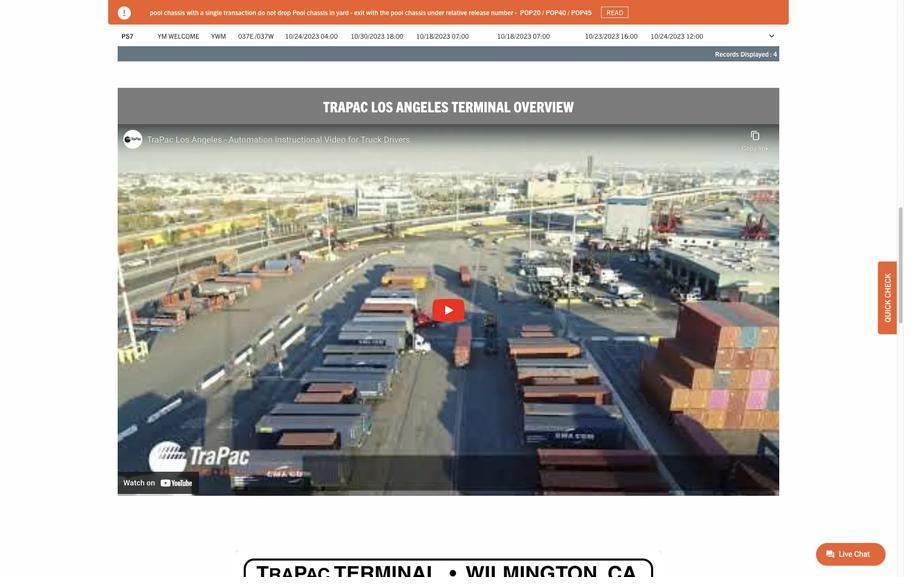 Task type: locate. For each thing, give the bounding box(es) containing it.
18:00 down the
[[386, 32, 403, 40]]

the
[[380, 8, 389, 16]]

/ left pop45
[[568, 8, 570, 16]]

pool right the
[[391, 8, 403, 16]]

- left exit
[[350, 8, 353, 16]]

10/18/2023 07:00 down under
[[416, 32, 469, 40]]

trapac los angeles terminal overview main content
[[108, 0, 789, 523]]

0 horizontal spatial with
[[187, 8, 199, 16]]

read
[[607, 8, 624, 17]]

records displayed : 4
[[715, 49, 777, 58]]

1 vertical spatial 16:00
[[621, 32, 638, 40]]

1 horizontal spatial 10/09/2023 07:00
[[497, 12, 550, 20]]

0 horizontal spatial -
[[350, 8, 353, 16]]

1 horizontal spatial pool
[[391, 8, 403, 16]]

10/09/2023 07:00
[[416, 12, 469, 20], [497, 12, 550, 20]]

10/09/2023 right release
[[497, 12, 531, 20]]

/037w
[[255, 32, 274, 40]]

1 10/24/2023 from the left
[[285, 32, 319, 40]]

1 16:00 from the top
[[621, 12, 638, 20]]

exit
[[354, 8, 365, 16]]

ym
[[158, 32, 167, 40]]

1 horizontal spatial 10/09/2023
[[497, 12, 531, 20]]

0 horizontal spatial 10/09/2023
[[416, 12, 450, 20]]

pool
[[150, 8, 162, 16], [391, 8, 403, 16]]

04:00 down 'in'
[[321, 32, 338, 40]]

with left the
[[366, 8, 378, 16]]

pool up ym
[[150, 8, 162, 16]]

displayed
[[741, 49, 769, 58]]

2 10/24/2023 from the left
[[651, 32, 685, 40]]

quick check link
[[878, 262, 897, 335]]

07:00
[[452, 12, 469, 20], [533, 12, 550, 20], [452, 32, 469, 40], [533, 32, 550, 40]]

0 horizontal spatial pool
[[150, 8, 162, 16]]

relative
[[446, 8, 467, 16]]

1 horizontal spatial chassis
[[307, 8, 328, 16]]

10/20/2023
[[351, 12, 385, 20]]

0 vertical spatial 16:00
[[621, 12, 638, 20]]

1 with from the left
[[187, 8, 199, 16]]

10/30/2023
[[351, 32, 385, 40]]

0 vertical spatial 04:00
[[321, 12, 338, 20]]

16:00 for 10/23/2023 16:00
[[621, 32, 638, 40]]

2 10/18/2023 07:00 from the left
[[497, 32, 550, 40]]

1 10/09/2023 07:00 from the left
[[416, 12, 469, 20]]

/
[[542, 8, 544, 16], [568, 8, 570, 16]]

18:00 up 10/30/2023 18:00
[[386, 12, 403, 20]]

terminal
[[452, 97, 511, 115]]

10/13/2023 16:00
[[585, 12, 638, 20]]

ps7 down the "solid" icon
[[121, 32, 133, 40]]

in
[[329, 8, 335, 16]]

2 chassis from the left
[[307, 8, 328, 16]]

ps7 for ym welcome
[[121, 32, 133, 40]]

10/23/2023
[[585, 32, 619, 40]]

0 horizontal spatial 10/24/2023
[[285, 32, 319, 40]]

pop45
[[571, 8, 592, 16]]

with left 'a'
[[187, 8, 199, 16]]

1 04:00 from the top
[[321, 12, 338, 20]]

0 horizontal spatial 10/18/2023 07:00
[[416, 32, 469, 40]]

10/24/2023 down 10/14/2023
[[285, 32, 319, 40]]

1 vertical spatial 04:00
[[321, 32, 338, 40]]

2 ps7 from the top
[[121, 32, 133, 40]]

0 horizontal spatial /
[[542, 8, 544, 16]]

drop
[[278, 8, 291, 16]]

16:00 down 10/13/2023 16:00 at the right top of page
[[621, 32, 638, 40]]

10/24/2023
[[285, 32, 319, 40], [651, 32, 685, 40]]

1 horizontal spatial /
[[568, 8, 570, 16]]

2 10/09/2023 from the left
[[497, 12, 531, 20]]

chassis up "ym welcome"
[[164, 8, 185, 16]]

trapac los angeles terminal overview
[[323, 97, 574, 115]]

0 vertical spatial 18:00
[[386, 12, 403, 20]]

1 horizontal spatial with
[[366, 8, 378, 16]]

18:00 for 10/30/2023 18:00
[[386, 32, 403, 40]]

10/18/2023
[[416, 32, 450, 40], [497, 32, 531, 40]]

10/18/2023 down under
[[416, 32, 450, 40]]

10/30/2023 18:00
[[351, 32, 403, 40]]

10/24/2023 left the 12:00
[[651, 32, 685, 40]]

04:00 up 10/24/2023 04:00
[[321, 12, 338, 20]]

1 horizontal spatial -
[[515, 8, 517, 16]]

10/09/2023 left release
[[416, 12, 450, 20]]

4
[[774, 49, 777, 58]]

1 / from the left
[[542, 8, 544, 16]]

0 horizontal spatial 10/09/2023 07:00
[[416, 12, 469, 20]]

ym welcome
[[158, 32, 199, 40]]

1 18:00 from the top
[[386, 12, 403, 20]]

trapac
[[323, 97, 368, 115]]

ps7
[[121, 12, 133, 20], [121, 32, 133, 40]]

quick
[[883, 300, 893, 323]]

0 horizontal spatial chassis
[[164, 8, 185, 16]]

1 horizontal spatial 10/24/2023
[[651, 32, 685, 40]]

/022w
[[255, 12, 274, 20]]

16:00 for 10/13/2023 16:00
[[621, 12, 638, 20]]

16:00
[[621, 12, 638, 20], [621, 32, 638, 40]]

16:00 up 10/23/2023 16:00
[[621, 12, 638, 20]]

022e    /022w
[[238, 12, 274, 20]]

04:00 for 10/24/2023 04:00
[[321, 32, 338, 40]]

0 vertical spatial ps7
[[121, 12, 133, 20]]

18:00
[[386, 12, 403, 20], [386, 32, 403, 40]]

2 04:00 from the top
[[321, 32, 338, 40]]

022e
[[238, 12, 253, 20]]

2 18:00 from the top
[[386, 32, 403, 40]]

/ left pop40
[[542, 8, 544, 16]]

1 vertical spatial 18:00
[[386, 32, 403, 40]]

10/14/2023
[[285, 12, 319, 20]]

chassis left 'in'
[[307, 8, 328, 16]]

0 horizontal spatial 10/18/2023
[[416, 32, 450, 40]]

pool chassis with a single transaction  do not drop pool chassis in yard -  exit with the pool chassis under relative release number -  pop20 / pop40 / pop45
[[150, 8, 592, 16]]

with
[[187, 8, 199, 16], [366, 8, 378, 16]]

10/18/2023 07:00 down pop20
[[497, 32, 550, 40]]

pop40
[[546, 8, 566, 16]]

04:00
[[321, 12, 338, 20], [321, 32, 338, 40]]

ps7 left one
[[121, 12, 133, 20]]

10/14/2023 04:00
[[285, 12, 338, 20]]

1 horizontal spatial 10/18/2023
[[497, 32, 531, 40]]

1 pool from the left
[[150, 8, 162, 16]]

1 horizontal spatial 10/18/2023 07:00
[[497, 32, 550, 40]]

chassis left under
[[405, 8, 426, 16]]

aquila
[[172, 12, 195, 20]]

2 10/09/2023 07:00 from the left
[[497, 12, 550, 20]]

10/09/2023
[[416, 12, 450, 20], [497, 12, 531, 20]]

check
[[883, 274, 893, 298]]

10/18/2023 07:00
[[416, 32, 469, 40], [497, 32, 550, 40]]

07:00 right under
[[452, 12, 469, 20]]

2 16:00 from the top
[[621, 32, 638, 40]]

1 vertical spatial ps7
[[121, 32, 133, 40]]

- right the number
[[515, 8, 517, 16]]

10/18/2023 down the number
[[497, 32, 531, 40]]

chassis
[[164, 8, 185, 16], [307, 8, 328, 16], [405, 8, 426, 16]]

3 chassis from the left
[[405, 8, 426, 16]]

-
[[350, 8, 353, 16], [515, 8, 517, 16]]

1 ps7 from the top
[[121, 12, 133, 20]]

2 horizontal spatial chassis
[[405, 8, 426, 16]]



Task type: describe. For each thing, give the bounding box(es) containing it.
2 pool from the left
[[391, 8, 403, 16]]

1 10/09/2023 from the left
[[416, 12, 450, 20]]

037e    /037w
[[238, 32, 274, 40]]

a
[[200, 8, 204, 16]]

07:00 right the number
[[533, 12, 550, 20]]

10/24/2023 04:00
[[285, 32, 338, 40]]

one aquila
[[158, 12, 195, 20]]

2 10/18/2023 from the left
[[497, 32, 531, 40]]

2 - from the left
[[515, 8, 517, 16]]

2 / from the left
[[568, 8, 570, 16]]

angeles
[[396, 97, 449, 115]]

under
[[428, 8, 444, 16]]

1 10/18/2023 07:00 from the left
[[416, 32, 469, 40]]

solid image
[[118, 7, 131, 20]]

aql
[[211, 12, 223, 20]]

1 chassis from the left
[[164, 8, 185, 16]]

los
[[371, 97, 393, 115]]

pool
[[292, 8, 305, 16]]

do
[[258, 8, 265, 16]]

read link
[[601, 7, 629, 18]]

pop20
[[520, 8, 541, 16]]

12:00
[[686, 32, 703, 40]]

yard
[[336, 8, 349, 16]]

ywm
[[211, 32, 226, 40]]

07:00 down relative
[[452, 32, 469, 40]]

one
[[158, 12, 171, 20]]

04:00 for 10/14/2023 04:00
[[321, 12, 338, 20]]

overview
[[514, 97, 574, 115]]

18:00 for 10/20/2023 18:00
[[386, 12, 403, 20]]

number
[[491, 8, 513, 16]]

10/13/2023
[[585, 12, 619, 20]]

not
[[267, 8, 276, 16]]

welcome
[[169, 32, 199, 40]]

records
[[715, 49, 739, 58]]

10/24/2023 12:00
[[651, 32, 703, 40]]

ps7 for one aquila
[[121, 12, 133, 20]]

quick check
[[883, 274, 893, 323]]

10/23/2023 16:00
[[585, 32, 638, 40]]

release
[[469, 8, 490, 16]]

single
[[205, 8, 222, 16]]

10/24/2023 for 10/24/2023 04:00
[[285, 32, 319, 40]]

10/24/2023 for 10/24/2023 12:00
[[651, 32, 685, 40]]

07:00 down pop20
[[533, 32, 550, 40]]

037e
[[238, 32, 253, 40]]

transaction
[[224, 8, 256, 16]]

10/20/2023 18:00
[[351, 12, 403, 20]]

1 10/18/2023 from the left
[[416, 32, 450, 40]]

:
[[770, 49, 772, 58]]

2 with from the left
[[366, 8, 378, 16]]

1 - from the left
[[350, 8, 353, 16]]



Task type: vqa. For each thing, say whether or not it's contained in the screenshot.
2nd PS7 from the bottom
yes



